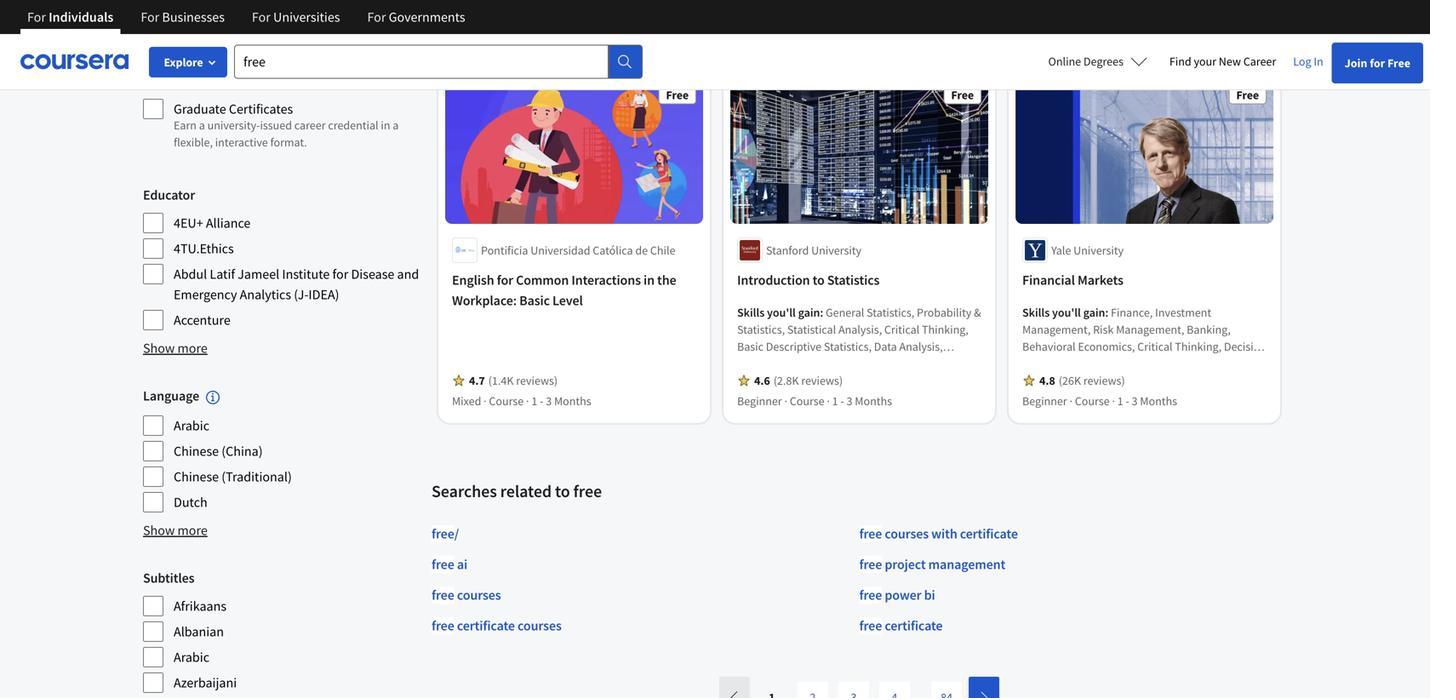 Task type: vqa. For each thing, say whether or not it's contained in the screenshot.
the leftmost Basic
yes



Task type: describe. For each thing, give the bounding box(es) containing it.
innovation,
[[1158, 356, 1214, 371]]

courses for free courses
[[457, 586, 501, 603]]

beginner right hours
[[737, 18, 782, 33]]

find
[[1170, 54, 1192, 69]]

hours
[[666, 18, 696, 33]]

show more for accenture
[[143, 340, 208, 357]]

university for markets
[[1074, 242, 1124, 258]]

data
[[874, 339, 897, 354]]

introduction to statistics link
[[737, 270, 982, 290]]

chinese for chinese (traditional)
[[174, 468, 219, 485]]

(j-
[[294, 286, 309, 303]]

free for introduction to statistics
[[951, 87, 974, 102]]

less
[[606, 18, 627, 33]]

free ai
[[432, 556, 468, 573]]

alliance
[[206, 215, 251, 232]]

degrees
[[1084, 54, 1124, 69]]

show more for dutch
[[143, 522, 208, 539]]

yale
[[1052, 242, 1071, 258]]

with
[[932, 525, 958, 542]]

in-
[[289, 9, 303, 24]]

católica
[[593, 242, 633, 258]]

english for common interactions in the workplace: basic level
[[452, 271, 677, 309]]

gain for to
[[798, 305, 820, 320]]

educator group
[[143, 185, 421, 331]]

0 vertical spatial statistical
[[788, 322, 836, 337]]

0 vertical spatial statistics,
[[867, 305, 915, 320]]

3 for 4.6 (2.8k reviews)
[[847, 393, 853, 408]]

distribution,
[[876, 356, 938, 371]]

4.7 (1.4k reviews)
[[469, 373, 558, 388]]

thinking, inside finance, investment management, risk management, banking, behavioral economics, critical thinking, decision making, financial analysis, innovation, regulations and compliance, leadership and management
[[1175, 339, 1222, 354]]

more for accenture
[[178, 340, 208, 357]]

free left the ai
[[432, 556, 454, 573]]

interactions
[[572, 271, 641, 288]]

financial inside financial markets link
[[1023, 271, 1075, 288]]

free /
[[432, 525, 459, 542]]

graduate
[[174, 100, 226, 118]]

show more button for accenture
[[143, 338, 208, 358]]

financial inside finance, investment management, risk management, banking, behavioral economics, critical thinking, decision making, financial analysis, innovation, regulations and compliance, leadership and management
[[1064, 356, 1109, 371]]

4eu+ alliance
[[174, 215, 251, 232]]

arabic inside language group
[[174, 417, 209, 434]]

subtitles
[[143, 569, 195, 586]]

0 horizontal spatial analysis,
[[839, 322, 882, 337]]

statistics
[[827, 271, 880, 288]]

management
[[1023, 390, 1088, 405]]

1 for 4.8 (26k reviews)
[[1118, 393, 1124, 408]]

universities
[[273, 9, 340, 26]]

free courses with certificate
[[860, 525, 1018, 542]]

earn a university-issued career credential in a flexible, interactive format.
[[174, 118, 399, 150]]

2 vertical spatial to
[[555, 480, 570, 502]]

- for 4.6 (2.8k reviews)
[[841, 393, 844, 408]]

banking,
[[1187, 322, 1231, 337]]

yale university
[[1052, 242, 1124, 258]]

for for individuals
[[27, 9, 46, 26]]

intermediate · guided project · less than 2 hours
[[452, 18, 696, 33]]

chinese for chinese (china)
[[174, 443, 219, 460]]

economics,
[[1078, 339, 1135, 354]]

a right credential
[[393, 118, 399, 133]]

free down free ai
[[432, 586, 454, 603]]

2 horizontal spatial certificate
[[960, 525, 1018, 542]]

free down free courses on the left bottom of page
[[432, 617, 454, 634]]

free for english for common interactions in the workplace: basic level
[[666, 87, 689, 102]]

degree inside complete graduate-level learning without committing to a full degree program.
[[273, 72, 308, 87]]

graduate certificates
[[174, 100, 293, 118]]

credential
[[328, 118, 379, 133]]

descriptive
[[766, 339, 822, 354]]

full
[[255, 72, 271, 87]]

months for 4.6 (2.8k reviews)
[[855, 393, 892, 408]]

: for to
[[820, 305, 824, 320]]

4.6
[[754, 373, 770, 388]]

- for 4.8 (26k reviews)
[[1126, 393, 1130, 408]]

3 for 4.7 (1.4k reviews)
[[546, 393, 552, 408]]

earn for a
[[174, 0, 197, 7]]

dutch
[[174, 494, 208, 511]]

online
[[1049, 54, 1081, 69]]

skills you'll gain : for financial
[[1023, 305, 1111, 320]]

financial markets link
[[1023, 270, 1267, 290]]

thinking, inside general statistics, probability & statistics, statistical analysis, critical thinking, basic descriptive statistics, data analysis, statistical tests, probability distribution, problem solving, statistical visualization
[[922, 322, 969, 337]]

gain for markets
[[1084, 305, 1106, 320]]

join for free link
[[1332, 43, 1424, 83]]

decision
[[1224, 339, 1267, 354]]

0 vertical spatial probability
[[917, 305, 972, 320]]

you'll for financial
[[1052, 305, 1081, 320]]

making,
[[1023, 356, 1062, 371]]

0 horizontal spatial certificate
[[457, 617, 515, 634]]

businesses
[[162, 9, 225, 26]]

beginner down problem
[[737, 393, 782, 408]]

course for 4.6 (2.8k reviews)
[[790, 393, 825, 408]]

2 of from the left
[[277, 9, 287, 24]]

months for 4.7 (1.4k reviews)
[[554, 393, 591, 408]]

certificates
[[229, 100, 293, 118]]

postgraduate diploma
[[174, 37, 300, 54]]

english
[[452, 271, 494, 288]]

in
[[1314, 54, 1324, 69]]

coursera image
[[20, 48, 129, 75]]

diploma
[[252, 37, 300, 54]]

language group
[[143, 386, 421, 513]]

new
[[1219, 54, 1241, 69]]

(china)
[[222, 443, 263, 460]]

show for dutch
[[143, 522, 175, 539]]

stanford
[[766, 242, 809, 258]]

institute
[[282, 266, 330, 283]]

(1.4k
[[488, 373, 514, 388]]

What do you want to learn? text field
[[234, 45, 609, 79]]

in inside the english for common interactions in the workplace: basic level
[[644, 271, 655, 288]]

finance, investment management, risk management, banking, behavioral economics, critical thinking, decision making, financial analysis, innovation, regulations and compliance, leadership and management
[[1023, 305, 1267, 405]]

earn for flexible,
[[174, 118, 197, 133]]

english for common interactions in the workplace: basic level link
[[452, 270, 697, 311]]

finance,
[[1111, 305, 1153, 320]]

4eu+
[[174, 215, 203, 232]]

2 free certificate from the left
[[860, 617, 943, 634]]

risk
[[1093, 322, 1114, 337]]

pontificia
[[481, 242, 528, 258]]

university for to
[[812, 242, 862, 258]]

for governments
[[367, 9, 465, 26]]

mixed · course · 1 - 3 months
[[452, 393, 591, 408]]

skills you'll gain : for introduction
[[737, 305, 826, 320]]

1 reviews) from the left
[[516, 373, 558, 388]]

for inside earn your bachelor's or master's degree online for a fraction of the cost of in-person learning.
[[405, 0, 419, 7]]

next page image
[[978, 691, 991, 698]]

abdul latif jameel institute for disease and emergency analytics (j-idea)
[[174, 266, 419, 303]]

person
[[303, 9, 337, 24]]

idea)
[[309, 286, 339, 303]]

bachelor's
[[224, 0, 276, 7]]

1 for 4.6 (2.8k reviews)
[[832, 393, 838, 408]]

page navigation navigation
[[718, 677, 1001, 698]]

free project management
[[860, 556, 1006, 573]]

a up "flexible,"
[[199, 118, 205, 133]]

for for universities
[[252, 9, 271, 26]]

to inside complete graduate-level learning without committing to a full degree program.
[[234, 72, 244, 87]]

4tu.ethics
[[174, 240, 234, 257]]

for businesses
[[141, 9, 225, 26]]

project
[[885, 556, 926, 573]]

common
[[516, 271, 569, 288]]

workplace:
[[452, 292, 517, 309]]

4.8
[[1040, 373, 1056, 388]]

0 horizontal spatial probability
[[819, 356, 874, 371]]

course for 4.8 (26k reviews)
[[1075, 393, 1110, 408]]

banner navigation
[[14, 0, 479, 34]]

earn your bachelor's or master's degree online for a fraction of the cost of in-person learning.
[[174, 0, 419, 24]]

critical inside general statistics, probability & statistics, statistical analysis, critical thinking, basic descriptive statistics, data analysis, statistical tests, probability distribution, problem solving, statistical visualization
[[885, 322, 920, 337]]

- for 4.7 (1.4k reviews)
[[540, 393, 544, 408]]

4.6 (2.8k reviews)
[[754, 373, 843, 388]]



Task type: locate. For each thing, give the bounding box(es) containing it.
guided
[[524, 18, 560, 33]]

cost
[[254, 9, 275, 24]]

0 horizontal spatial courses
[[457, 586, 501, 603]]

accenture
[[174, 312, 231, 329]]

for inside the abdul latif jameel institute for disease and emergency analytics (j-idea)
[[333, 266, 348, 283]]

0 horizontal spatial skills
[[737, 305, 765, 320]]

0 vertical spatial your
[[199, 0, 222, 7]]

for up the workplace:
[[497, 271, 513, 288]]

3 for from the left
[[252, 9, 271, 26]]

2 gain from the left
[[1084, 305, 1106, 320]]

to right related
[[555, 480, 570, 502]]

general
[[826, 305, 865, 320]]

months for 4.8 (26k reviews)
[[1140, 393, 1178, 408]]

your for find
[[1194, 54, 1217, 69]]

for right 'join'
[[1370, 55, 1386, 71]]

tests,
[[789, 356, 817, 371]]

earn inside earn a university-issued career credential in a flexible, interactive format.
[[174, 118, 197, 133]]

course for 4.7 (1.4k reviews)
[[489, 393, 524, 408]]

find your new career link
[[1161, 51, 1285, 72]]

stanford university
[[766, 242, 862, 258]]

1 vertical spatial arabic
[[174, 649, 209, 666]]

certificate down free courses on the left bottom of page
[[457, 617, 515, 634]]

your inside earn your bachelor's or master's degree online for a fraction of the cost of in-person learning.
[[199, 0, 222, 7]]

1 vertical spatial to
[[813, 271, 825, 288]]

0 vertical spatial degree
[[335, 0, 369, 7]]

0 vertical spatial analysis,
[[839, 322, 882, 337]]

show more button
[[143, 338, 208, 358], [143, 520, 208, 540]]

probability right tests,
[[819, 356, 874, 371]]

degree up learning.
[[335, 0, 369, 7]]

0 horizontal spatial :
[[820, 305, 824, 320]]

de
[[636, 242, 648, 258]]

1 vertical spatial degree
[[273, 72, 308, 87]]

critical up the data
[[885, 322, 920, 337]]

leadership
[[1170, 373, 1225, 388]]

1 vertical spatial basic
[[737, 339, 764, 354]]

show more button down dutch
[[143, 520, 208, 540]]

format.
[[270, 135, 307, 150]]

for down bachelor's
[[252, 9, 271, 26]]

career
[[1244, 54, 1277, 69]]

gain down introduction to statistics
[[798, 305, 820, 320]]

0 horizontal spatial university
[[812, 242, 862, 258]]

1 vertical spatial courses
[[457, 586, 501, 603]]

1 horizontal spatial critical
[[1138, 339, 1173, 354]]

analysis, up compliance,
[[1112, 356, 1155, 371]]

1 skills you'll gain : from the left
[[737, 305, 826, 320]]

2 vertical spatial statistics,
[[824, 339, 872, 354]]

earn up the for businesses
[[174, 0, 197, 7]]

2 reviews) from the left
[[801, 373, 843, 388]]

1 vertical spatial probability
[[819, 356, 874, 371]]

issued
[[260, 118, 292, 133]]

analysis, inside finance, investment management, risk management, banking, behavioral economics, critical thinking, decision making, financial analysis, innovation, regulations and compliance, leadership and management
[[1112, 356, 1155, 371]]

1 university from the left
[[812, 242, 862, 258]]

1 vertical spatial chinese
[[174, 468, 219, 485]]

of down bachelor's
[[223, 9, 233, 24]]

show up the language
[[143, 340, 175, 357]]

2 horizontal spatial courses
[[885, 525, 929, 542]]

2 more from the top
[[178, 522, 208, 539]]

1 show more button from the top
[[143, 338, 208, 358]]

skills up behavioral
[[1023, 305, 1050, 320]]

3 reviews) from the left
[[1084, 373, 1125, 388]]

statistical up descriptive
[[788, 322, 836, 337]]

0 horizontal spatial reviews)
[[516, 373, 558, 388]]

skills you'll gain : down introduction
[[737, 305, 826, 320]]

0 horizontal spatial in
[[381, 118, 390, 133]]

a left full
[[246, 72, 252, 87]]

beginner down the 4.8
[[1023, 393, 1067, 408]]

certificate down "power"
[[885, 617, 943, 634]]

4 for from the left
[[367, 9, 386, 26]]

beginner up online
[[1023, 18, 1067, 33]]

and down the decision
[[1227, 373, 1247, 388]]

1 horizontal spatial skills you'll gain :
[[1023, 305, 1111, 320]]

1 vertical spatial analysis,
[[900, 339, 943, 354]]

1 of from the left
[[223, 9, 233, 24]]

probability left &
[[917, 305, 972, 320]]

in down de
[[644, 271, 655, 288]]

0 horizontal spatial free certificate
[[432, 617, 515, 634]]

free down free power bi
[[860, 617, 882, 634]]

1 chinese from the top
[[174, 443, 219, 460]]

chinese (traditional)
[[174, 468, 292, 485]]

searches
[[432, 480, 497, 502]]

statistical
[[788, 322, 836, 337], [737, 356, 786, 371], [825, 373, 873, 388]]

1 horizontal spatial free certificate
[[860, 617, 943, 634]]

2 vertical spatial analysis,
[[1112, 356, 1155, 371]]

1 horizontal spatial you'll
[[1052, 305, 1081, 320]]

2 horizontal spatial reviews)
[[1084, 373, 1125, 388]]

1 show more from the top
[[143, 340, 208, 357]]

1 vertical spatial in
[[644, 271, 655, 288]]

basic down the common
[[520, 292, 550, 309]]

2 for from the left
[[141, 9, 159, 26]]

0 vertical spatial show
[[143, 340, 175, 357]]

2 horizontal spatial analysis,
[[1112, 356, 1155, 371]]

mixed
[[452, 393, 481, 408]]

for down online
[[367, 9, 386, 26]]

2 skills from the left
[[1023, 305, 1050, 320]]

1 horizontal spatial certificate
[[885, 617, 943, 634]]

2 show more from the top
[[143, 522, 208, 539]]

1 skills from the left
[[737, 305, 765, 320]]

subtitles group
[[143, 568, 421, 694]]

statistics, up the data
[[867, 305, 915, 320]]

0 horizontal spatial to
[[234, 72, 244, 87]]

1 : from the left
[[820, 305, 824, 320]]

searches related to free
[[432, 480, 602, 502]]

0 vertical spatial arabic
[[174, 417, 209, 434]]

basic inside the english for common interactions in the workplace: basic level
[[520, 292, 550, 309]]

0 vertical spatial show more
[[143, 340, 208, 357]]

reviews) up mixed · course · 1 - 3 months
[[516, 373, 558, 388]]

of down or
[[277, 9, 287, 24]]

for inside the english for common interactions in the workplace: basic level
[[497, 271, 513, 288]]

reviews) for introduction
[[801, 373, 843, 388]]

show more button for dutch
[[143, 520, 208, 540]]

statistics, up descriptive
[[737, 322, 785, 337]]

0 horizontal spatial thinking,
[[922, 322, 969, 337]]

regulations
[[1023, 373, 1081, 388]]

chinese up dutch
[[174, 468, 219, 485]]

0 vertical spatial to
[[234, 72, 244, 87]]

you'll down the financial markets
[[1052, 305, 1081, 320]]

1 horizontal spatial thinking,
[[1175, 339, 1222, 354]]

free left "power"
[[860, 586, 882, 603]]

show more down dutch
[[143, 522, 208, 539]]

1 horizontal spatial your
[[1194, 54, 1217, 69]]

chinese up chinese (traditional)
[[174, 443, 219, 460]]

basic up problem
[[737, 339, 764, 354]]

show more button down the accenture
[[143, 338, 208, 358]]

1 horizontal spatial of
[[277, 9, 287, 24]]

skills for financial markets
[[1023, 305, 1050, 320]]

analysis, up distribution,
[[900, 339, 943, 354]]

log
[[1294, 54, 1312, 69]]

language
[[143, 387, 199, 404]]

level
[[273, 54, 296, 70]]

free for financial markets
[[1237, 87, 1259, 102]]

basic inside general statistics, probability & statistics, statistical analysis, critical thinking, basic descriptive statistics, data analysis, statistical tests, probability distribution, problem solving, statistical visualization
[[737, 339, 764, 354]]

1 vertical spatial show more
[[143, 522, 208, 539]]

complete
[[174, 54, 222, 70]]

previous page image
[[728, 691, 742, 698]]

interactive
[[215, 135, 268, 150]]

your up fraction
[[199, 0, 222, 7]]

4.7
[[469, 373, 485, 388]]

free up free power bi
[[860, 525, 882, 542]]

you'll
[[767, 305, 796, 320], [1052, 305, 1081, 320]]

solving,
[[782, 373, 822, 388]]

log in
[[1294, 54, 1324, 69]]

jameel
[[238, 266, 279, 283]]

show more down the accenture
[[143, 340, 208, 357]]

0 vertical spatial the
[[235, 9, 252, 24]]

earn up "flexible,"
[[174, 118, 197, 133]]

in inside earn a university-issued career credential in a flexible, interactive format.
[[381, 118, 390, 133]]

you'll down introduction
[[767, 305, 796, 320]]

1 for from the left
[[27, 9, 46, 26]]

and inside the abdul latif jameel institute for disease and emergency analytics (j-idea)
[[397, 266, 419, 283]]

arabic down albanian
[[174, 649, 209, 666]]

individuals
[[49, 9, 114, 26]]

critical up innovation,
[[1138, 339, 1173, 354]]

(traditional)
[[222, 468, 292, 485]]

gain
[[798, 305, 820, 320], [1084, 305, 1106, 320]]

analysis, for financial markets
[[1112, 356, 1155, 371]]

free certificate down free courses on the left bottom of page
[[432, 617, 515, 634]]

statistics, down general
[[824, 339, 872, 354]]

1 vertical spatial financial
[[1064, 356, 1109, 371]]

statistical up 4.6
[[737, 356, 786, 371]]

analytics
[[240, 286, 291, 303]]

1 horizontal spatial analysis,
[[900, 339, 943, 354]]

a inside earn your bachelor's or master's degree online for a fraction of the cost of in-person learning.
[[174, 9, 180, 24]]

for for governments
[[367, 9, 386, 26]]

for left individuals
[[27, 9, 46, 26]]

1 horizontal spatial degree
[[335, 0, 369, 7]]

reviews) for financial
[[1084, 373, 1125, 388]]

introduction to statistics
[[737, 271, 880, 288]]

more for dutch
[[178, 522, 208, 539]]

0 horizontal spatial the
[[235, 9, 252, 24]]

reviews) down the economics,
[[1084, 373, 1125, 388]]

1 horizontal spatial :
[[1106, 305, 1109, 320]]

: for markets
[[1106, 305, 1109, 320]]

university-
[[207, 118, 260, 133]]

1 horizontal spatial probability
[[917, 305, 972, 320]]

1 horizontal spatial skills
[[1023, 305, 1050, 320]]

for left the businesses
[[141, 9, 159, 26]]

1 horizontal spatial and
[[1084, 373, 1103, 388]]

2
[[658, 18, 664, 33]]

your right find at right
[[1194, 54, 1217, 69]]

1 horizontal spatial reviews)
[[801, 373, 843, 388]]

2 horizontal spatial and
[[1227, 373, 1247, 388]]

1 vertical spatial the
[[657, 271, 677, 288]]

1 vertical spatial earn
[[174, 118, 197, 133]]

0 horizontal spatial skills you'll gain :
[[737, 305, 826, 320]]

for for businesses
[[141, 9, 159, 26]]

1 free certificate from the left
[[432, 617, 515, 634]]

2 skills you'll gain : from the left
[[1023, 305, 1111, 320]]

skills you'll gain : down the financial markets
[[1023, 305, 1111, 320]]

1 gain from the left
[[798, 305, 820, 320]]

beginner
[[737, 18, 782, 33], [1023, 18, 1067, 33], [737, 393, 782, 408], [1023, 393, 1067, 408]]

disease
[[351, 266, 395, 283]]

2 show from the top
[[143, 522, 175, 539]]

arabic inside subtitles group
[[174, 649, 209, 666]]

1 more from the top
[[178, 340, 208, 357]]

more down dutch
[[178, 522, 208, 539]]

financial up 4.8 (26k reviews)
[[1064, 356, 1109, 371]]

0 vertical spatial courses
[[885, 525, 929, 542]]

online degrees
[[1049, 54, 1124, 69]]

more down the accenture
[[178, 340, 208, 357]]

management,
[[1023, 322, 1091, 337], [1116, 322, 1185, 337]]

1 vertical spatial thinking,
[[1175, 339, 1222, 354]]

2 : from the left
[[1106, 305, 1109, 320]]

1 horizontal spatial the
[[657, 271, 677, 288]]

show for accenture
[[143, 340, 175, 357]]

1 vertical spatial your
[[1194, 54, 1217, 69]]

free up free ai
[[432, 525, 454, 542]]

None search field
[[234, 45, 643, 79]]

1 management, from the left
[[1023, 322, 1091, 337]]

1 vertical spatial statistics,
[[737, 322, 785, 337]]

skills down introduction
[[737, 305, 765, 320]]

statistical right solving,
[[825, 373, 873, 388]]

certificate up management
[[960, 525, 1018, 542]]

2 vertical spatial courses
[[518, 617, 562, 634]]

0 horizontal spatial you'll
[[767, 305, 796, 320]]

0 horizontal spatial basic
[[520, 292, 550, 309]]

educator
[[143, 186, 195, 204]]

months
[[855, 18, 892, 33], [1140, 18, 1178, 33], [554, 393, 591, 408], [855, 393, 892, 408], [1140, 393, 1178, 408]]

investment
[[1155, 305, 1212, 320]]

in right credential
[[381, 118, 390, 133]]

1 horizontal spatial university
[[1074, 242, 1124, 258]]

4.8 (26k reviews)
[[1040, 373, 1125, 388]]

0 horizontal spatial degree
[[273, 72, 308, 87]]

:
[[820, 305, 824, 320], [1106, 305, 1109, 320]]

statistics,
[[867, 305, 915, 320], [737, 322, 785, 337], [824, 339, 872, 354]]

graduate-
[[224, 54, 273, 70]]

0 vertical spatial show more button
[[143, 338, 208, 358]]

university up "statistics"
[[812, 242, 862, 258]]

2 you'll from the left
[[1052, 305, 1081, 320]]

1 arabic from the top
[[174, 417, 209, 434]]

0 vertical spatial in
[[381, 118, 390, 133]]

skills for introduction to statistics
[[737, 305, 765, 320]]

fraction
[[182, 9, 221, 24]]

1 horizontal spatial in
[[644, 271, 655, 288]]

management, down finance,
[[1116, 322, 1185, 337]]

career
[[294, 118, 326, 133]]

free left project
[[860, 556, 882, 573]]

: left general
[[820, 305, 824, 320]]

free right related
[[574, 480, 602, 502]]

1 vertical spatial show more button
[[143, 520, 208, 540]]

join for free
[[1345, 55, 1411, 71]]

the inside earn your bachelor's or master's degree online for a fraction of the cost of in-person learning.
[[235, 9, 252, 24]]

online
[[371, 0, 403, 7]]

compliance,
[[1105, 373, 1168, 388]]

free power bi
[[860, 586, 935, 603]]

0 vertical spatial earn
[[174, 0, 197, 7]]

problem
[[737, 373, 780, 388]]

0 vertical spatial chinese
[[174, 443, 219, 460]]

the down chile
[[657, 271, 677, 288]]

1 earn from the top
[[174, 0, 197, 7]]

analysis, down general
[[839, 322, 882, 337]]

0 vertical spatial more
[[178, 340, 208, 357]]

0 vertical spatial critical
[[885, 322, 920, 337]]

information about this filter group image
[[206, 391, 220, 404]]

visualization
[[876, 373, 939, 388]]

1 horizontal spatial courses
[[518, 617, 562, 634]]

flexible,
[[174, 135, 213, 150]]

thinking, up distribution,
[[922, 322, 969, 337]]

1 horizontal spatial basic
[[737, 339, 764, 354]]

1 vertical spatial show
[[143, 522, 175, 539]]

your for earn
[[199, 0, 222, 7]]

0 horizontal spatial gain
[[798, 305, 820, 320]]

thinking, down banking,
[[1175, 339, 1222, 354]]

1 show from the top
[[143, 340, 175, 357]]

gain up risk
[[1084, 305, 1106, 320]]

for up idea)
[[333, 266, 348, 283]]

analysis, for introduction to statistics
[[900, 339, 943, 354]]

management, up behavioral
[[1023, 322, 1091, 337]]

0 horizontal spatial management,
[[1023, 322, 1091, 337]]

reviews) down tests,
[[801, 373, 843, 388]]

1 you'll from the left
[[767, 305, 796, 320]]

of
[[223, 9, 233, 24], [277, 9, 287, 24]]

degree inside earn your bachelor's or master's degree online for a fraction of the cost of in-person learning.
[[335, 0, 369, 7]]

and right disease
[[397, 266, 419, 283]]

university up "markets"
[[1074, 242, 1124, 258]]

explore
[[164, 54, 203, 70]]

arabic down information about this filter group image
[[174, 417, 209, 434]]

(26k
[[1059, 373, 1081, 388]]

the
[[235, 9, 252, 24], [657, 271, 677, 288]]

3 for 4.8 (26k reviews)
[[1132, 393, 1138, 408]]

financial down yale
[[1023, 271, 1075, 288]]

2 chinese from the top
[[174, 468, 219, 485]]

to inside introduction to statistics link
[[813, 271, 825, 288]]

0 horizontal spatial of
[[223, 9, 233, 24]]

complete graduate-level learning without committing to a full degree program.
[[174, 54, 381, 87]]

·
[[519, 18, 522, 33], [601, 18, 603, 33], [785, 18, 788, 33], [827, 18, 830, 33], [1070, 18, 1073, 33], [1112, 18, 1115, 33], [484, 393, 487, 408], [526, 393, 529, 408], [785, 393, 788, 408], [827, 393, 830, 408], [1070, 393, 1073, 408], [1112, 393, 1115, 408]]

afrikaans
[[174, 598, 227, 615]]

governments
[[389, 9, 465, 26]]

0 vertical spatial thinking,
[[922, 322, 969, 337]]

than
[[630, 18, 655, 33]]

critical inside finance, investment management, risk management, banking, behavioral economics, critical thinking, decision making, financial analysis, innovation, regulations and compliance, leadership and management
[[1138, 339, 1173, 354]]

1 horizontal spatial to
[[555, 480, 570, 502]]

: up risk
[[1106, 305, 1109, 320]]

courses for free courses with certificate
[[885, 525, 929, 542]]

0 vertical spatial financial
[[1023, 271, 1075, 288]]

analysis,
[[839, 322, 882, 337], [900, 339, 943, 354], [1112, 356, 1155, 371]]

-
[[841, 18, 844, 33], [1126, 18, 1130, 33], [540, 393, 544, 408], [841, 393, 844, 408], [1126, 393, 1130, 408]]

for up for governments
[[405, 0, 419, 7]]

0 vertical spatial basic
[[520, 292, 550, 309]]

degree down 'level'
[[273, 72, 308, 87]]

a inside complete graduate-level learning without committing to a full degree program.
[[246, 72, 252, 87]]

the down bachelor's
[[235, 9, 252, 24]]

1 vertical spatial more
[[178, 522, 208, 539]]

1 vertical spatial statistical
[[737, 356, 786, 371]]

1 vertical spatial critical
[[1138, 339, 1173, 354]]

log in link
[[1285, 51, 1332, 72]]

2 vertical spatial statistical
[[825, 373, 873, 388]]

ai
[[457, 556, 468, 573]]

to down stanford university at right top
[[813, 271, 825, 288]]

free certificate down "power"
[[860, 617, 943, 634]]

learning
[[299, 54, 340, 70]]

1 horizontal spatial management,
[[1116, 322, 1185, 337]]

2 university from the left
[[1074, 242, 1124, 258]]

the inside the english for common interactions in the workplace: basic level
[[657, 271, 677, 288]]

to down graduate-
[[234, 72, 244, 87]]

earn inside earn your bachelor's or master's degree online for a fraction of the cost of in-person learning.
[[174, 0, 197, 7]]

0 horizontal spatial critical
[[885, 322, 920, 337]]

a left fraction
[[174, 9, 180, 24]]

1 horizontal spatial gain
[[1084, 305, 1106, 320]]

show down dutch
[[143, 522, 175, 539]]

2 earn from the top
[[174, 118, 197, 133]]

1 for 4.7 (1.4k reviews)
[[532, 393, 538, 408]]

emergency
[[174, 286, 237, 303]]

2 arabic from the top
[[174, 649, 209, 666]]

committing
[[174, 72, 231, 87]]

2 management, from the left
[[1116, 322, 1185, 337]]

0 horizontal spatial your
[[199, 0, 222, 7]]

you'll for introduction
[[767, 305, 796, 320]]

2 horizontal spatial to
[[813, 271, 825, 288]]

0 horizontal spatial and
[[397, 266, 419, 283]]

master's
[[291, 0, 332, 7]]

and right (26k at the bottom of the page
[[1084, 373, 1103, 388]]

2 show more button from the top
[[143, 520, 208, 540]]



